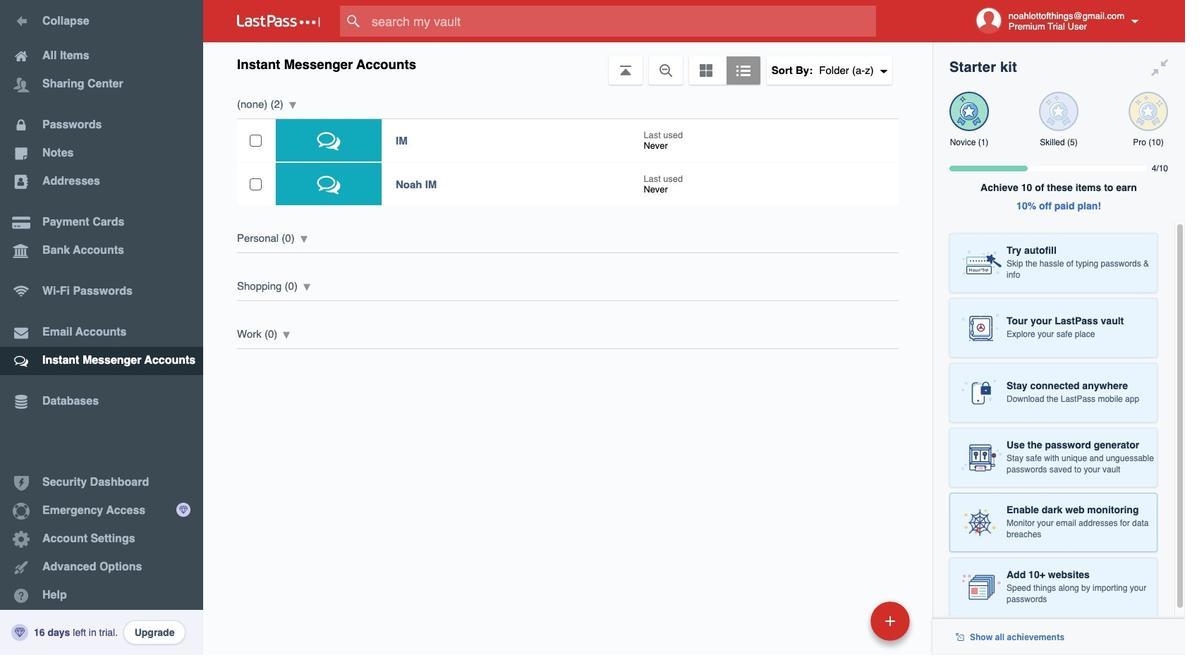 Task type: vqa. For each thing, say whether or not it's contained in the screenshot.
new item element
yes



Task type: describe. For each thing, give the bounding box(es) containing it.
main navigation navigation
[[0, 0, 203, 656]]

new item navigation
[[774, 598, 919, 656]]

search my vault text field
[[340, 6, 904, 37]]



Task type: locate. For each thing, give the bounding box(es) containing it.
new item element
[[774, 601, 916, 642]]

vault options navigation
[[203, 42, 933, 85]]

lastpass image
[[237, 15, 320, 28]]

Search search field
[[340, 6, 904, 37]]



